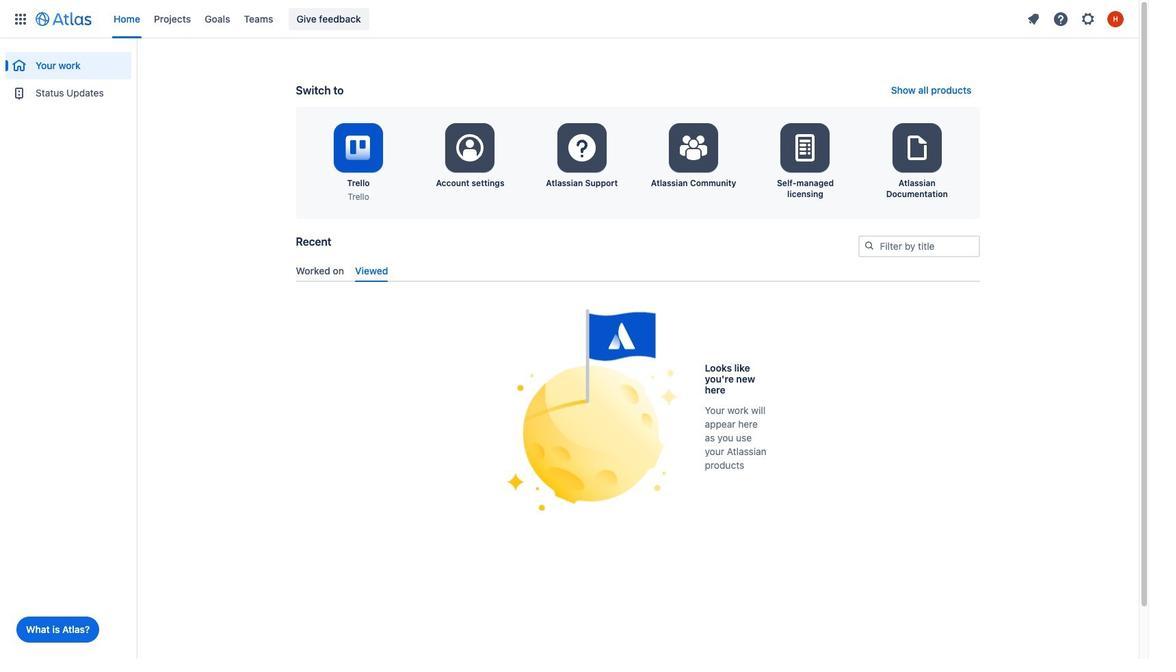 Task type: describe. For each thing, give the bounding box(es) containing it.
switch to... image
[[12, 11, 29, 27]]

Filter by title field
[[860, 237, 979, 256]]

2 horizontal spatial settings image
[[1081, 11, 1097, 27]]

1 settings image from the left
[[678, 131, 710, 164]]

top element
[[8, 0, 1022, 38]]

help icon image
[[1053, 11, 1070, 27]]



Task type: vqa. For each thing, say whether or not it's contained in the screenshot.
SEARCH FIELD
no



Task type: locate. For each thing, give the bounding box(es) containing it.
2 horizontal spatial settings image
[[901, 131, 934, 164]]

banner
[[0, 0, 1139, 38]]

list
[[107, 0, 1022, 38], [1022, 8, 1131, 30]]

1 horizontal spatial settings image
[[789, 131, 822, 164]]

search image
[[864, 240, 875, 251]]

2 settings image from the left
[[789, 131, 822, 164]]

0 horizontal spatial settings image
[[678, 131, 710, 164]]

notifications image
[[1026, 11, 1042, 27]]

0 horizontal spatial settings image
[[454, 131, 487, 164]]

account image
[[1108, 11, 1124, 27]]

1 horizontal spatial settings image
[[566, 131, 599, 164]]

group
[[5, 38, 131, 111]]

settings image
[[678, 131, 710, 164], [789, 131, 822, 164], [901, 131, 934, 164]]

tab list
[[290, 259, 986, 282]]

3 settings image from the left
[[901, 131, 934, 164]]

settings image
[[1081, 11, 1097, 27], [454, 131, 487, 164], [566, 131, 599, 164]]



